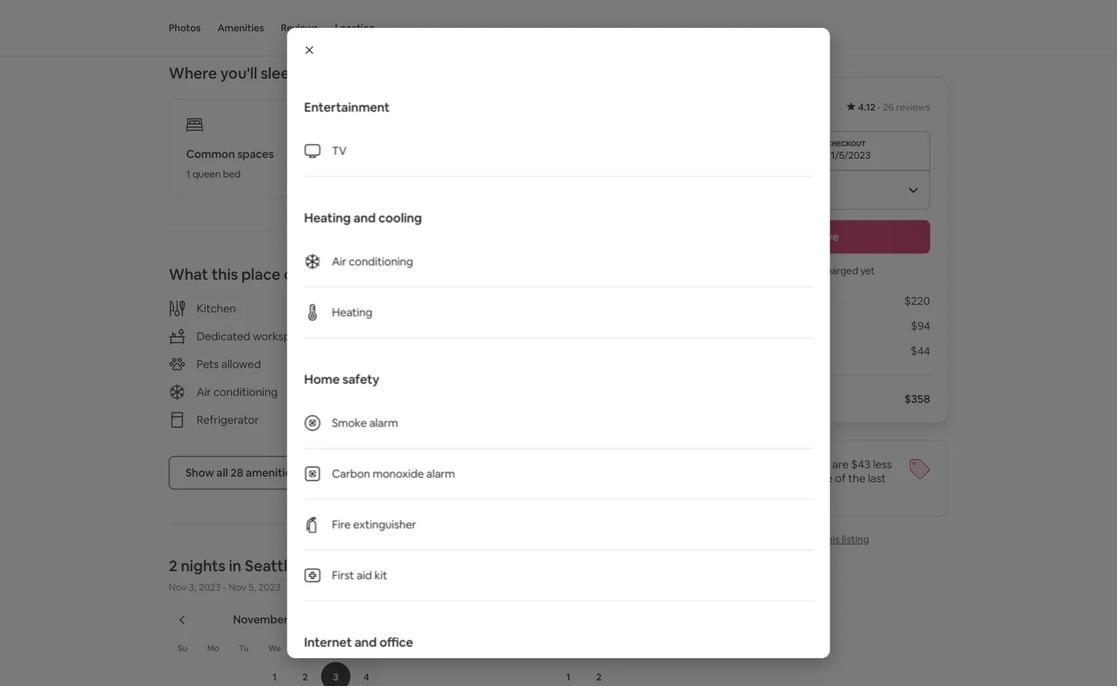 Task type: vqa. For each thing, say whether or not it's contained in the screenshot.
IF
no



Task type: locate. For each thing, give the bounding box(es) containing it.
2 horizontal spatial 2
[[596, 671, 602, 683]]

tv
[[332, 144, 346, 158]]

0 vertical spatial conditioning
[[349, 254, 413, 269]]

show
[[185, 466, 214, 480]]

1 horizontal spatial air conditioning
[[332, 254, 413, 269]]

0 horizontal spatial nov
[[169, 581, 187, 593]]

fr
[[332, 643, 340, 654]]

internet
[[304, 634, 352, 650]]

2 horizontal spatial 2023
[[290, 613, 316, 627]]

0 horizontal spatial air conditioning
[[197, 385, 278, 399]]

air conditioning down allowed at the bottom left
[[197, 385, 278, 399]]

air down pets on the left bottom of the page
[[197, 385, 211, 399]]

0 vertical spatial and
[[353, 210, 375, 226]]

0 vertical spatial this
[[212, 265, 238, 284]]

0 vertical spatial air
[[332, 254, 346, 269]]

2023
[[199, 581, 221, 593], [258, 581, 281, 593], [290, 613, 316, 627]]

60
[[706, 485, 719, 499]]

and
[[353, 210, 375, 226], [354, 634, 376, 650]]

photos button
[[169, 0, 201, 56]]

1 vertical spatial air conditioning
[[197, 385, 278, 399]]

amenities
[[217, 22, 264, 34]]

4 button
[[351, 662, 382, 686]]

be
[[807, 265, 819, 277]]

1 horizontal spatial conditioning
[[349, 254, 413, 269]]

1 vertical spatial heating
[[332, 305, 372, 319]]

1 horizontal spatial 2 button
[[584, 662, 614, 686]]

0 horizontal spatial 1
[[186, 167, 190, 180]]

2023 left -
[[199, 581, 221, 593]]

and for office
[[354, 634, 376, 650]]

workspace
[[253, 329, 309, 344]]

0 vertical spatial air conditioning
[[332, 254, 413, 269]]

reviews
[[896, 101, 930, 113]]

reviews button
[[281, 0, 318, 56]]

fire
[[332, 518, 350, 532]]

smoke alarm
[[332, 416, 398, 430]]

air right 'offers'
[[332, 254, 346, 269]]

heating
[[304, 210, 351, 226], [332, 305, 372, 319]]

heating up 'offers'
[[304, 210, 351, 226]]

this
[[212, 265, 238, 284], [823, 534, 840, 546]]

this up 'kitchen'
[[212, 265, 238, 284]]

than
[[706, 471, 729, 485]]

1 horizontal spatial 2
[[302, 671, 308, 683]]

su right sa
[[411, 643, 421, 654]]

alarm right monoxide
[[426, 467, 455, 481]]

1 vertical spatial alarm
[[426, 467, 455, 481]]

0 horizontal spatial 2023
[[199, 581, 221, 593]]

carbon monoxide alarm
[[332, 467, 455, 481]]

1 vertical spatial conditioning
[[214, 385, 278, 399]]

air inside 'what this place offers' dialog
[[332, 254, 346, 269]]

alarm
[[369, 416, 398, 430], [426, 467, 455, 481]]

1 vertical spatial and
[[354, 634, 376, 650]]

heating for heating and cooling
[[304, 210, 351, 226]]

place
[[241, 265, 281, 284]]

2 inside 2 nights in seattle nov 3, 2023 - nov 5, 2023
[[169, 556, 177, 576]]

your dates are $43 less than the avg. nightly rate of the last 60 days.
[[706, 457, 892, 499]]

air conditioning
[[332, 254, 413, 269], [197, 385, 278, 399]]

4.12
[[858, 101, 876, 113]]

1 horizontal spatial 2023
[[258, 581, 281, 593]]

$220
[[904, 294, 930, 308]]

location button
[[335, 0, 375, 56]]

1 horizontal spatial air
[[332, 254, 346, 269]]

report
[[789, 534, 821, 546]]

amenities
[[246, 466, 297, 480]]

0 horizontal spatial the
[[732, 471, 749, 485]]

and right fr
[[354, 634, 376, 650]]

3,
[[189, 581, 196, 593]]

nov
[[169, 581, 187, 593], [229, 581, 246, 593]]

1 vertical spatial air
[[197, 385, 211, 399]]

sa
[[362, 643, 371, 654]]

2023 right the 5, on the left of the page
[[258, 581, 281, 593]]

what
[[169, 265, 208, 284]]

1 horizontal spatial the
[[848, 471, 866, 485]]

pets
[[197, 357, 219, 371]]

and left cooling
[[353, 210, 375, 226]]

1
[[186, 167, 190, 180], [272, 671, 277, 683], [566, 671, 570, 683]]

this left listing
[[823, 534, 840, 546]]

0 horizontal spatial su
[[178, 643, 188, 654]]

air conditioning down heating and cooling
[[332, 254, 413, 269]]

1 vertical spatial this
[[823, 534, 840, 546]]

november 2023
[[233, 613, 316, 627]]

2023 inside calendar application
[[290, 613, 316, 627]]

won't
[[780, 265, 805, 277]]

28
[[230, 466, 243, 480]]

0 horizontal spatial 2 button
[[290, 662, 321, 686]]

november
[[233, 613, 288, 627]]

nov left 3,
[[169, 581, 187, 593]]

show all 28 amenities button
[[169, 456, 314, 490]]

2 horizontal spatial 1
[[566, 671, 570, 683]]

office
[[379, 634, 413, 650]]

what this place offers dialog
[[287, 28, 830, 686]]

0 horizontal spatial 1 button
[[259, 662, 290, 686]]

2 nights in seattle nov 3, 2023 - nov 5, 2023
[[169, 556, 296, 593]]

reserve
[[797, 230, 839, 244]]

pets allowed
[[197, 357, 261, 371]]

kit
[[374, 568, 387, 583]]

sleep
[[261, 63, 299, 83]]

conditioning down allowed at the bottom left
[[214, 385, 278, 399]]

reserve button
[[706, 220, 930, 254]]

conditioning down heating and cooling
[[349, 254, 413, 269]]

the right of
[[848, 471, 866, 485]]

you'll
[[220, 63, 257, 83]]

0 horizontal spatial this
[[212, 265, 238, 284]]

the left avg.
[[732, 471, 749, 485]]

su left mo at the left of the page
[[178, 643, 188, 654]]

2 su from the left
[[411, 643, 421, 654]]

1 horizontal spatial this
[[823, 534, 840, 546]]

heating up safety
[[332, 305, 372, 319]]

air
[[332, 254, 346, 269], [197, 385, 211, 399]]

nights
[[181, 556, 226, 576]]

street
[[455, 329, 486, 344]]

1 horizontal spatial nov
[[229, 581, 246, 593]]

spaces
[[237, 147, 274, 161]]

air conditioning inside 'what this place offers' dialog
[[332, 254, 413, 269]]

2
[[169, 556, 177, 576], [302, 671, 308, 683], [596, 671, 602, 683]]

2023 up th
[[290, 613, 316, 627]]

0 vertical spatial heating
[[304, 210, 351, 226]]

less
[[873, 457, 892, 472]]

1 nov from the left
[[169, 581, 187, 593]]

conditioning inside 'what this place offers' dialog
[[349, 254, 413, 269]]

the
[[732, 471, 749, 485], [848, 471, 866, 485]]

location
[[335, 22, 375, 34]]

1 su from the left
[[178, 643, 188, 654]]

alarm right "smoke"
[[369, 416, 398, 430]]

nov right -
[[229, 581, 246, 593]]

4.12 · 26 reviews
[[858, 101, 930, 113]]

this for what
[[212, 265, 238, 284]]

2 1 button from the left
[[553, 662, 584, 686]]

0 vertical spatial alarm
[[369, 416, 398, 430]]

th
[[300, 643, 310, 654]]

show all 28 amenities
[[185, 466, 297, 480]]

calendar application
[[152, 598, 1091, 686]]

charged
[[821, 265, 858, 277]]

1 horizontal spatial su
[[411, 643, 421, 654]]

mo
[[207, 643, 219, 654]]

4
[[364, 671, 369, 683]]

0 horizontal spatial 2
[[169, 556, 177, 576]]

1 horizontal spatial 1 button
[[553, 662, 584, 686]]



Task type: describe. For each thing, give the bounding box(es) containing it.
2 nov from the left
[[229, 581, 246, 593]]

1 the from the left
[[732, 471, 749, 485]]

1 inside common spaces 1 queen bed
[[186, 167, 190, 180]]

reviews
[[281, 22, 318, 34]]

in
[[229, 556, 242, 576]]

dedicated
[[197, 329, 250, 344]]

3 button
[[321, 662, 351, 686]]

carbon
[[332, 467, 370, 481]]

first
[[332, 568, 354, 583]]

entertainment
[[304, 99, 389, 115]]

free
[[430, 329, 452, 344]]

where
[[169, 63, 217, 83]]

and for cooling
[[353, 210, 375, 226]]

refrigerator
[[197, 413, 259, 427]]

bed
[[223, 167, 241, 180]]

where you'll sleep
[[169, 63, 299, 83]]

3
[[333, 671, 339, 683]]

free street parking
[[430, 329, 527, 344]]

0 horizontal spatial air
[[197, 385, 211, 399]]

2 for second 2 button from right
[[302, 671, 308, 683]]

heating and cooling
[[304, 210, 422, 226]]

aid
[[356, 568, 372, 583]]

avg.
[[751, 471, 772, 485]]

home safety
[[304, 371, 379, 387]]

home
[[304, 371, 339, 387]]

report this listing
[[789, 534, 869, 546]]

what this place offers
[[169, 265, 326, 284]]

-
[[223, 581, 227, 593]]

1 1 button from the left
[[259, 662, 290, 686]]

1 horizontal spatial 1
[[272, 671, 277, 683]]

$358
[[904, 392, 930, 406]]

2 for 1st 2 button from the right
[[596, 671, 602, 683]]

nightly
[[775, 471, 810, 485]]

you
[[761, 265, 778, 277]]

dates
[[801, 457, 830, 472]]

internet and office
[[304, 634, 413, 650]]

11/5/2023 button
[[706, 131, 930, 170]]

cooling
[[378, 210, 422, 226]]

26
[[883, 101, 894, 113]]

fire extinguisher
[[332, 518, 416, 532]]

we
[[268, 643, 281, 654]]

your
[[776, 457, 799, 472]]

1 2 button from the left
[[290, 662, 321, 686]]

dedicated workspace
[[197, 329, 309, 344]]

amenities button
[[217, 0, 264, 56]]

$94
[[911, 319, 930, 333]]

are
[[832, 457, 849, 472]]

safety
[[342, 371, 379, 387]]

seattle
[[245, 556, 296, 576]]

0 horizontal spatial conditioning
[[214, 385, 278, 399]]

all
[[217, 466, 228, 480]]

you won't be charged yet
[[761, 265, 875, 277]]

queen
[[192, 167, 221, 180]]

monoxide
[[372, 467, 424, 481]]

0 horizontal spatial alarm
[[369, 416, 398, 430]]

common spaces 1 queen bed
[[186, 147, 274, 180]]

listing
[[842, 534, 869, 546]]

extinguisher
[[353, 518, 416, 532]]

common
[[186, 147, 235, 161]]

this for report
[[823, 534, 840, 546]]

$44
[[911, 344, 930, 358]]

·
[[878, 101, 880, 113]]

rate
[[812, 471, 833, 485]]

11/5/2023
[[827, 149, 871, 162]]

1 horizontal spatial alarm
[[426, 467, 455, 481]]

kitchen
[[197, 301, 236, 316]]

offers
[[284, 265, 326, 284]]

tu
[[239, 643, 249, 654]]

days.
[[722, 485, 748, 499]]

$43
[[851, 457, 871, 472]]

of
[[835, 471, 846, 485]]

2 the from the left
[[848, 471, 866, 485]]

2 2 button from the left
[[584, 662, 614, 686]]

heating for heating
[[332, 305, 372, 319]]

allowed
[[221, 357, 261, 371]]



